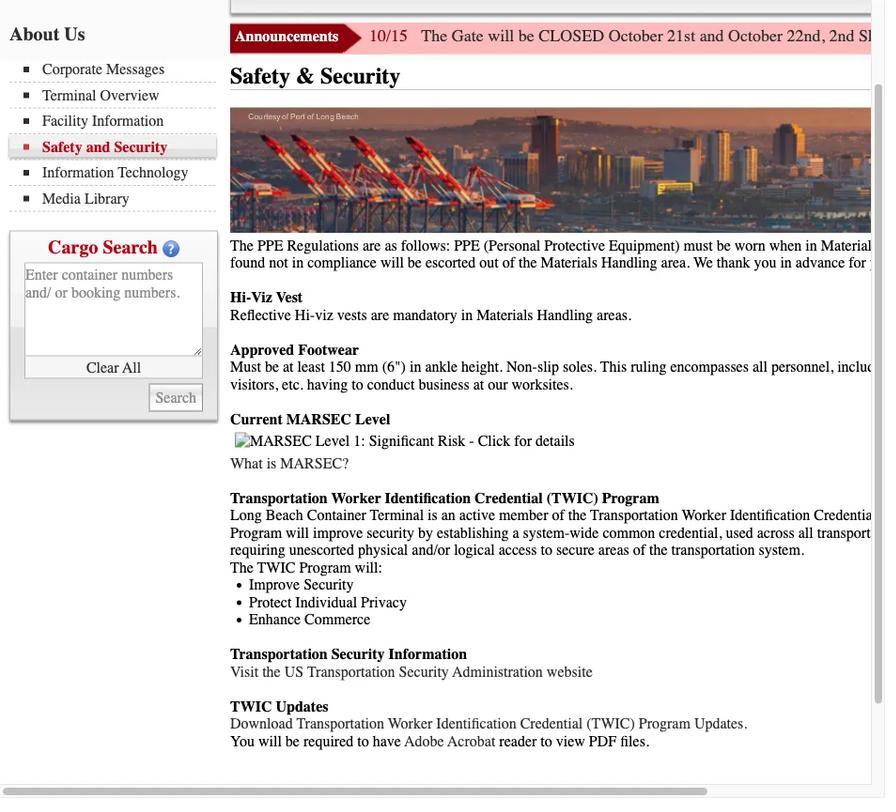 Task type: vqa. For each thing, say whether or not it's contained in the screenshot.
'Horacio Correa' option
no



Task type: describe. For each thing, give the bounding box(es) containing it.
member
[[499, 508, 548, 525]]

beach
[[266, 508, 303, 525]]

2 october from the left
[[728, 27, 783, 46]]

at
[[283, 359, 294, 376]]

the inside transportation worker identification credential (twic) program long beach container terminal is an active member of the transportation worker identification credential ( the twic program will:
[[230, 560, 254, 577]]

0 horizontal spatial hi-
[[230, 290, 251, 307]]

identification inside twic updates download transportation worker identification credential (twic) program updates. you will be required to have adobe acrobat reader to view pdf files.​
[[436, 716, 516, 734]]

must
[[684, 237, 713, 255]]

about
[[9, 23, 60, 45]]

security inside improve security protect individual privacy enhance commerce
[[304, 577, 354, 594]]

are inside ​​​​​the ppe regulations are as follows: ppe (personal protective equipment) must be worn when in materials h
[[363, 237, 381, 255]]

ruling
[[631, 359, 667, 376]]

current
[[230, 411, 283, 429]]

2 horizontal spatial worker
[[682, 508, 726, 525]]

terminal overview link
[[23, 87, 216, 104]]

equipment)
[[609, 237, 680, 255]]

all
[[753, 359, 768, 376]]

active
[[459, 508, 495, 525]]

overview
[[100, 87, 159, 104]]

credential left of
[[475, 490, 543, 508]]

​​​​​the ppe regulations are as follows: ppe (personal protective equipment) must be worn when in materials h
[[230, 237, 885, 272]]

media
[[42, 190, 81, 208]]

cargo
[[48, 237, 98, 258]]

facility
[[42, 113, 88, 130]]

0 vertical spatial and
[[700, 27, 724, 46]]

regulations
[[287, 237, 359, 255]]

will:
[[355, 560, 382, 577]]

acrobat
[[448, 734, 496, 751]]

vests
[[337, 307, 367, 324]]

2nd
[[829, 27, 855, 46]]

visit the us transportation security administration website link
[[230, 664, 593, 681]]

reflective
[[230, 307, 291, 324]]

individual
[[295, 594, 357, 612]]

gate
[[452, 27, 484, 46]]

must
[[230, 359, 261, 376]]

twic inside twic updates download transportation worker identification credential (twic) program updates. you will be required to have adobe acrobat reader to view pdf files.​
[[230, 699, 272, 716]]

as
[[385, 237, 397, 255]]

pdf
[[589, 734, 617, 751]]

21st
[[667, 27, 696, 46]]

twic inside transportation worker identification credential (twic) program long beach container terminal is an active member of the transportation worker identification credential ( the twic program will:
[[257, 560, 296, 577]]

non-
[[507, 359, 537, 376]]

1 vertical spatial information
[[42, 164, 114, 182]]

150
[[329, 359, 351, 376]]

information technology link
[[23, 164, 216, 182]]

security down commerce
[[331, 647, 385, 664]]

1 vertical spatial program
[[299, 560, 351, 577]]

improve security protect individual privacy enhance commerce
[[249, 577, 407, 629]]

1 horizontal spatial will
[[488, 27, 514, 46]]

safety and security link
[[23, 139, 216, 156]]

terminal inside transportation worker identification credential (twic) program long beach container terminal is an active member of the transportation worker identification credential ( the twic program will:
[[370, 508, 424, 525]]

corporate messages link
[[23, 61, 216, 78]]

privacy
[[361, 594, 407, 612]]

personnel,
[[771, 359, 834, 376]]

slip
[[537, 359, 559, 376]]

protective
[[544, 237, 605, 255]]

website
[[547, 664, 593, 681]]

in for non-
[[410, 359, 421, 376]]

shif
[[859, 27, 885, 46]]

updates.
[[694, 716, 747, 734]]

(twic) inside twic updates download transportation worker identification credential (twic) program updates. you will be required to have adobe acrobat reader to view pdf files.​
[[587, 716, 635, 734]]

1 to from the left
[[357, 734, 369, 751]]

transportation down what is marsec?
[[230, 490, 328, 508]]

approved footwear must be at least 150 mm (6") in ankle height. non-slip soles. this ruling encompasses all personnel, includin
[[230, 342, 885, 394]]

technology
[[118, 164, 188, 182]]

protect
[[249, 594, 292, 612]]

be left closed
[[518, 27, 534, 46]]

reader
[[499, 734, 537, 751]]

ankle
[[425, 359, 458, 376]]

viz
[[251, 290, 272, 307]]

be inside approved footwear must be at least 150 mm (6") in ankle height. non-slip soles. this ruling encompasses all personnel, includin
[[265, 359, 279, 376]]

download
[[230, 716, 293, 734]]

hi-viz vest reflective hi-viz vests are mandatory in materials handling areas.
[[230, 290, 631, 324]]

mandatory
[[393, 307, 457, 324]]

Enter container numbers and/ or booking numbers.  text field
[[24, 263, 203, 357]]

security inside corporate messages terminal overview facility information safety and security information technology media library
[[114, 139, 168, 156]]

safety inside corporate messages terminal overview facility information safety and security information technology media library
[[42, 139, 82, 156]]

long
[[230, 508, 262, 525]]

us
[[284, 664, 304, 681]]

closed
[[539, 27, 604, 46]]

handling
[[537, 307, 593, 324]]

transportation down commerce
[[307, 664, 395, 681]]

clear all button
[[24, 357, 203, 380]]

&
[[296, 64, 315, 90]]

corporate
[[42, 61, 102, 78]]

includin
[[837, 359, 885, 376]]

1 ppe from the left
[[257, 237, 283, 255]]

of
[[552, 508, 565, 525]]

1 horizontal spatial hi-
[[295, 307, 315, 324]]

messages
[[106, 61, 165, 78]]

an
[[441, 508, 456, 525]]

1 october from the left
[[609, 27, 663, 46]]

credential left (
[[814, 508, 877, 525]]

(twic) inside transportation worker identification credential (twic) program long beach container terminal is an active member of the transportation worker identification credential ( the twic program will:
[[547, 490, 598, 508]]

files.​
[[620, 734, 649, 751]]

will inside twic updates download transportation worker identification credential (twic) program updates. you will be required to have adobe acrobat reader to view pdf files.​
[[258, 734, 282, 751]]

transportation right of
[[590, 508, 678, 525]]



Task type: locate. For each thing, give the bounding box(es) containing it.
credential inside twic updates download transportation worker identification credential (twic) program updates. you will be required to have adobe acrobat reader to view pdf files.​
[[520, 716, 583, 734]]

are inside the hi-viz vest reflective hi-viz vests are mandatory in materials handling areas.
[[371, 307, 389, 324]]

0 horizontal spatial october
[[609, 27, 663, 46]]

1 vertical spatial terminal
[[370, 508, 424, 525]]

safety
[[230, 64, 290, 90], [42, 139, 82, 156]]

clear all
[[86, 359, 141, 377]]

the
[[421, 27, 447, 46], [230, 560, 254, 577]]

transportation
[[230, 490, 328, 508], [590, 508, 678, 525], [230, 647, 328, 664], [307, 664, 395, 681], [296, 716, 384, 734]]

height.
[[461, 359, 503, 376]]

1 vertical spatial will
[[258, 734, 282, 751]]

1 vertical spatial the
[[262, 664, 281, 681]]

2 to from the left
[[541, 734, 552, 751]]

10/15
[[369, 27, 408, 46]]

to left have on the left of page
[[357, 734, 369, 751]]

footwear
[[298, 342, 359, 359]]

0 vertical spatial information
[[92, 113, 164, 130]]

1 horizontal spatial safety
[[230, 64, 290, 90]]

visit
[[230, 664, 259, 681]]

None submit
[[149, 384, 203, 413]]

about us
[[9, 23, 85, 45]]

0 horizontal spatial and
[[86, 139, 110, 156]]

in
[[806, 237, 817, 255], [461, 307, 473, 324], [410, 359, 421, 376]]

the inside transportation worker identification credential (twic) program long beach container terminal is an active member of the transportation worker identification credential ( the twic program will:
[[568, 508, 587, 525]]

program up individual
[[299, 560, 351, 577]]

(personal
[[484, 237, 541, 255]]

transportation down "us"
[[296, 716, 384, 734]]

terminal inside corporate messages terminal overview facility information safety and security information technology media library
[[42, 87, 96, 104]]

view
[[556, 734, 585, 751]]

when
[[769, 237, 802, 255]]

updates
[[276, 699, 328, 716]]

1 horizontal spatial terminal
[[370, 508, 424, 525]]

0 vertical spatial terminal
[[42, 87, 96, 104]]

1 vertical spatial materials
[[477, 307, 533, 324]]

what
[[230, 455, 263, 473]]

0 vertical spatial are
[[363, 237, 381, 255]]

0 horizontal spatial will
[[258, 734, 282, 751]]

safety down the facility
[[42, 139, 82, 156]]

encompasses
[[670, 359, 749, 376]]

terminal left "an"
[[370, 508, 424, 525]]

will right gate
[[488, 27, 514, 46]]

and up information technology link
[[86, 139, 110, 156]]

1 horizontal spatial the
[[421, 27, 447, 46]]

safety left &
[[230, 64, 290, 90]]

be left required
[[286, 734, 300, 751]]

materials up "non-"
[[477, 307, 533, 324]]

vest
[[276, 290, 303, 307]]

you
[[230, 734, 255, 751]]

download transportation worker identification credential (twic) program updates. link
[[230, 716, 747, 734]]

1 vertical spatial in
[[461, 307, 473, 324]]

0 vertical spatial will
[[488, 27, 514, 46]]

is inside transportation worker identification credential (twic) program long beach container terminal is an active member of the transportation worker identification credential ( the twic program will:
[[428, 508, 438, 525]]

in right the mandatory
[[461, 307, 473, 324]]

materials inside the hi-viz vest reflective hi-viz vests are mandatory in materials handling areas.
[[477, 307, 533, 324]]

what is marsec? link
[[230, 455, 349, 473]]

search
[[103, 237, 158, 258]]

are
[[363, 237, 381, 255], [371, 307, 389, 324]]

0 horizontal spatial materials
[[477, 307, 533, 324]]

what is marsec?
[[230, 455, 349, 473]]

0 horizontal spatial terminal
[[42, 87, 96, 104]]

areas.
[[597, 307, 631, 324]]

be left at
[[265, 359, 279, 376]]

will
[[488, 27, 514, 46], [258, 734, 282, 751]]

improve
[[249, 577, 300, 594]]

clear
[[86, 359, 119, 377]]

identification
[[385, 490, 471, 508], [730, 508, 810, 525], [436, 716, 516, 734]]

marsec level 1: significant risk - click for details image
[[235, 433, 575, 451]]

0 horizontal spatial menu bar
[[9, 59, 226, 212]]

follows:
[[401, 237, 450, 255]]

in for areas.
[[461, 307, 473, 324]]

the inside transportation security information visit the us transportation security administration website
[[262, 664, 281, 681]]

least
[[297, 359, 325, 376]]

program
[[602, 490, 659, 508], [299, 560, 351, 577], [639, 716, 691, 734]]

enhance
[[249, 612, 301, 629]]

twic up protect on the bottom of page
[[257, 560, 296, 577]]

in right (6")
[[410, 359, 421, 376]]

security up technology
[[114, 139, 168, 156]]

1 horizontal spatial and
[[700, 27, 724, 46]]

2 vertical spatial information
[[389, 647, 467, 664]]

in inside ​​​​​the ppe regulations are as follows: ppe (personal protective equipment) must be worn when in materials h
[[806, 237, 817, 255]]

1 vertical spatial the
[[230, 560, 254, 577]]

current marsec level
[[230, 411, 390, 429]]

1 horizontal spatial to
[[541, 734, 552, 751]]

the left gate
[[421, 27, 447, 46]]

1 vertical spatial are
[[371, 307, 389, 324]]

facility information link
[[23, 113, 216, 130]]

to left view
[[541, 734, 552, 751]]

transportation worker identification credential (twic) program long beach container terminal is an active member of the transportation worker identification credential ( the twic program will:
[[230, 490, 885, 577]]

materials left h
[[821, 237, 878, 255]]

will right you
[[258, 734, 282, 751]]

the up protect on the bottom of page
[[230, 560, 254, 577]]

0 vertical spatial in
[[806, 237, 817, 255]]

security up adobe
[[399, 664, 449, 681]]

0 horizontal spatial safety
[[42, 139, 82, 156]]

transportation down enhance
[[230, 647, 328, 664]]

0 vertical spatial the
[[421, 27, 447, 46]]

program right of
[[602, 490, 659, 508]]

administration
[[452, 664, 543, 681]]

in right when
[[806, 237, 817, 255]]

october left 21st
[[609, 27, 663, 46]]

in inside approved footwear must be at least 150 mm (6") in ankle height. non-slip soles. this ruling encompasses all personnel, includin
[[410, 359, 421, 376]]

0 vertical spatial menu bar
[[230, 0, 885, 14]]

0 horizontal spatial the
[[262, 664, 281, 681]]

0 vertical spatial the
[[568, 508, 587, 525]]

information inside transportation security information visit the us transportation security administration website
[[389, 647, 467, 664]]

information up media
[[42, 164, 114, 182]]

mm
[[355, 359, 378, 376]]

menu bar
[[230, 0, 885, 14], [9, 59, 226, 212]]

0 horizontal spatial is
[[267, 455, 277, 473]]

0 vertical spatial twic
[[257, 560, 296, 577]]

be right the must
[[717, 237, 731, 255]]

materials inside ​​​​​the ppe regulations are as follows: ppe (personal protective equipment) must be worn when in materials h
[[821, 237, 878, 255]]

are right vests at the top
[[371, 307, 389, 324]]

be inside ​​​​​the ppe regulations are as follows: ppe (personal protective equipment) must be worn when in materials h
[[717, 237, 731, 255]]

10/15 the gate will be closed october 21st and october 22nd, 2nd shif
[[369, 27, 885, 46]]

and right 21st
[[700, 27, 724, 46]]

the left "us"
[[262, 664, 281, 681]]

0 horizontal spatial ppe
[[257, 237, 283, 255]]

0 horizontal spatial the
[[230, 560, 254, 577]]

​​​​​the
[[230, 237, 254, 255]]

program left updates. at the right bottom of page
[[639, 716, 691, 734]]

1 horizontal spatial in
[[461, 307, 473, 324]]

container
[[307, 508, 366, 525]]

2 vertical spatial program
[[639, 716, 691, 734]]

0 horizontal spatial worker
[[331, 490, 381, 508]]

(
[[880, 508, 885, 525]]

library
[[84, 190, 130, 208]]

transportation inside twic updates download transportation worker identification credential (twic) program updates. you will be required to have adobe acrobat reader to view pdf files.​
[[296, 716, 384, 734]]

marsec?
[[280, 455, 349, 473]]

2 ppe from the left
[[454, 237, 480, 255]]

1 vertical spatial is
[[428, 508, 438, 525]]

22nd,
[[787, 27, 825, 46]]

october
[[609, 27, 663, 46], [728, 27, 783, 46]]

1 vertical spatial menu bar
[[9, 59, 226, 212]]

1 horizontal spatial october
[[728, 27, 783, 46]]

0 vertical spatial program
[[602, 490, 659, 508]]

the right of
[[568, 508, 587, 525]]

0 vertical spatial (twic)
[[547, 490, 598, 508]]

to
[[357, 734, 369, 751], [541, 734, 552, 751]]

hi- left vest
[[230, 290, 251, 307]]

twic down visit
[[230, 699, 272, 716]]

october left 22nd,
[[728, 27, 783, 46]]

viz
[[315, 307, 333, 324]]

worker
[[331, 490, 381, 508], [682, 508, 726, 525], [388, 716, 433, 734]]

2 horizontal spatial in
[[806, 237, 817, 255]]

security
[[320, 64, 401, 90], [114, 139, 168, 156], [304, 577, 354, 594], [331, 647, 385, 664], [399, 664, 449, 681]]

h
[[882, 237, 885, 255]]

menu bar containing corporate messages
[[9, 59, 226, 212]]

1 vertical spatial (twic)
[[587, 716, 635, 734]]

us
[[64, 23, 85, 45]]

safety & security
[[230, 64, 401, 90]]

information
[[92, 113, 164, 130], [42, 164, 114, 182], [389, 647, 467, 664]]

adobe acrobat link
[[405, 734, 496, 751]]

0 horizontal spatial to
[[357, 734, 369, 751]]

security down 10/15
[[320, 64, 401, 90]]

is left "an"
[[428, 508, 438, 525]]

1 vertical spatial twic
[[230, 699, 272, 716]]

1 vertical spatial and
[[86, 139, 110, 156]]

1 horizontal spatial worker
[[388, 716, 433, 734]]

worker inside twic updates download transportation worker identification credential (twic) program updates. you will be required to have adobe acrobat reader to view pdf files.​
[[388, 716, 433, 734]]

terminal down corporate
[[42, 87, 96, 104]]

(6")
[[382, 359, 406, 376]]

worn
[[735, 237, 766, 255]]

0 vertical spatial materials
[[821, 237, 878, 255]]

corporate messages terminal overview facility information safety and security information technology media library
[[42, 61, 188, 208]]

1 horizontal spatial ppe
[[454, 237, 480, 255]]

and inside corporate messages terminal overview facility information safety and security information technology media library
[[86, 139, 110, 156]]

information down overview
[[92, 113, 164, 130]]

all
[[122, 359, 141, 377]]

security up commerce
[[304, 577, 354, 594]]

level
[[355, 411, 390, 429]]

1 horizontal spatial the
[[568, 508, 587, 525]]

program inside twic updates download transportation worker identification credential (twic) program updates. you will be required to have adobe acrobat reader to view pdf files.​
[[639, 716, 691, 734]]

(twic)
[[547, 490, 598, 508], [587, 716, 635, 734]]

0 vertical spatial is
[[267, 455, 277, 473]]

required
[[303, 734, 354, 751]]

1 horizontal spatial is
[[428, 508, 438, 525]]

twic
[[257, 560, 296, 577], [230, 699, 272, 716]]

terminal
[[42, 87, 96, 104], [370, 508, 424, 525]]

information down privacy
[[389, 647, 467, 664]]

marsec
[[286, 411, 351, 429]]

1 horizontal spatial materials
[[821, 237, 878, 255]]

1 horizontal spatial menu bar
[[230, 0, 885, 14]]

materials
[[821, 237, 878, 255], [477, 307, 533, 324]]

soles.
[[563, 359, 597, 376]]

transportation security information visit the us transportation security administration website
[[230, 647, 593, 681]]

credential left 'pdf'
[[520, 716, 583, 734]]

0 vertical spatial safety
[[230, 64, 290, 90]]

hi- up footwear
[[295, 307, 315, 324]]

be inside twic updates download transportation worker identification credential (twic) program updates. you will be required to have adobe acrobat reader to view pdf files.​
[[286, 734, 300, 751]]

ppe right ​​​​​the
[[257, 237, 283, 255]]

are left the as
[[363, 237, 381, 255]]

ppe right follows:
[[454, 237, 480, 255]]

is right what
[[267, 455, 277, 473]]

2 vertical spatial in
[[410, 359, 421, 376]]

in inside the hi-viz vest reflective hi-viz vests are mandatory in materials handling areas.
[[461, 307, 473, 324]]

0 horizontal spatial in
[[410, 359, 421, 376]]

1 vertical spatial safety
[[42, 139, 82, 156]]

is
[[267, 455, 277, 473], [428, 508, 438, 525]]



